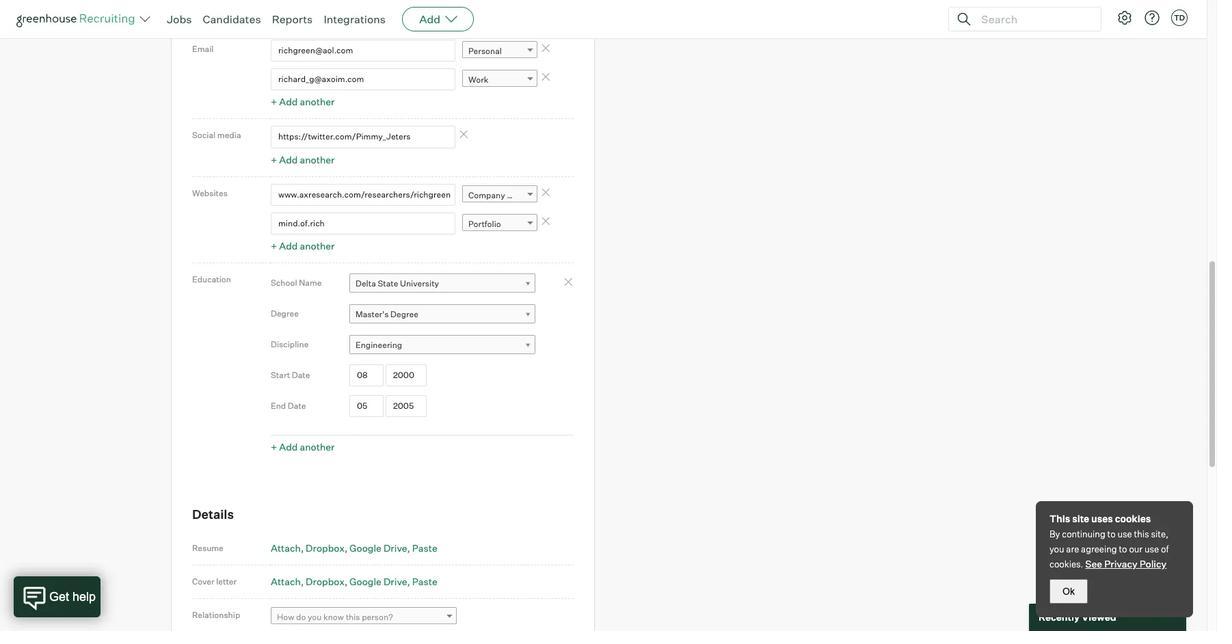 Task type: describe. For each thing, give the bounding box(es) containing it.
personal
[[469, 46, 502, 56]]

1 horizontal spatial degree
[[391, 309, 419, 320]]

end
[[271, 401, 286, 411]]

see
[[1086, 558, 1103, 570]]

+ add another link for education
[[271, 441, 335, 453]]

master's
[[356, 309, 389, 320]]

websites
[[192, 188, 228, 198]]

jobs link
[[167, 12, 192, 26]]

+ add another for email
[[271, 96, 335, 108]]

know
[[324, 612, 344, 623]]

master's degree link
[[350, 305, 536, 324]]

paste for cover letter
[[412, 576, 438, 588]]

add for social media
[[279, 154, 298, 165]]

agreeing
[[1081, 544, 1117, 555]]

continuing
[[1062, 529, 1106, 540]]

attach for resume
[[271, 542, 301, 554]]

greenhouse recruiting image
[[16, 11, 140, 27]]

relationship
[[192, 610, 240, 620]]

+ add another for education
[[271, 441, 335, 453]]

paste for resume
[[412, 542, 438, 554]]

websites element
[[271, 184, 574, 256]]

discipline
[[271, 340, 309, 350]]

add for websites
[[279, 240, 298, 252]]

privacy
[[1105, 558, 1138, 570]]

recently
[[1039, 612, 1080, 623]]

reports link
[[272, 12, 313, 26]]

add button
[[402, 7, 474, 31]]

another for education
[[300, 441, 335, 453]]

cover letter
[[192, 577, 237, 587]]

by continuing to use this site, you are agreeing to our use of cookies.
[[1050, 529, 1169, 570]]

+ for social media
[[271, 154, 277, 165]]

social
[[192, 130, 216, 140]]

date for end date
[[288, 401, 306, 411]]

td button
[[1172, 10, 1188, 26]]

dropbox link for resume
[[306, 542, 348, 554]]

this for person?
[[346, 612, 360, 623]]

start
[[271, 370, 290, 381]]

another for email
[[300, 96, 335, 108]]

date for start date
[[292, 370, 310, 381]]

+ add another for social media
[[271, 154, 335, 165]]

1 + add another from the top
[[271, 9, 335, 21]]

google for cover letter
[[350, 576, 382, 588]]

0 horizontal spatial degree
[[271, 309, 299, 319]]

engineering link
[[350, 335, 536, 355]]

attach link for cover letter
[[271, 576, 304, 588]]

paste link for cover letter
[[412, 576, 438, 588]]

add for email
[[279, 96, 298, 108]]

another for websites
[[300, 240, 335, 252]]

email
[[192, 43, 214, 54]]

mm text field for start date
[[350, 364, 384, 387]]

uses
[[1092, 513, 1113, 525]]

ok
[[1063, 586, 1075, 597]]

yyyy text field for end date
[[386, 395, 427, 417]]

university
[[400, 279, 439, 289]]

dropbox for resume
[[306, 542, 345, 554]]

how do you know this person?
[[277, 612, 393, 623]]

integrations
[[324, 12, 386, 26]]

candidates link
[[203, 12, 261, 26]]

+ add another link for social media
[[271, 154, 335, 165]]

jobs
[[167, 12, 192, 26]]

Search text field
[[978, 9, 1089, 29]]

company
[[469, 190, 505, 200]]

0 vertical spatial to
[[1108, 529, 1116, 540]]

1 horizontal spatial use
[[1145, 544, 1159, 555]]

portfolio link
[[462, 214, 538, 234]]

dropbox for cover letter
[[306, 576, 345, 588]]

delta state university
[[356, 279, 439, 289]]

state
[[378, 279, 398, 289]]

see privacy policy link
[[1086, 558, 1167, 570]]

resume
[[192, 543, 224, 553]]

+ for education
[[271, 441, 277, 453]]

cookies.
[[1050, 559, 1084, 570]]

+ add another link for email
[[271, 96, 335, 108]]

paste link for resume
[[412, 542, 438, 554]]

1 another from the top
[[300, 9, 335, 21]]

person?
[[362, 612, 393, 623]]

school name
[[271, 278, 322, 288]]

yyyy text field for start date
[[386, 364, 427, 387]]

0 vertical spatial use
[[1118, 529, 1132, 540]]

end date
[[271, 401, 306, 411]]

details
[[192, 507, 234, 522]]



Task type: vqa. For each thing, say whether or not it's contained in the screenshot.
Jane Davis
no



Task type: locate. For each thing, give the bounding box(es) containing it.
5 + from the top
[[271, 441, 277, 453]]

social media
[[192, 130, 241, 140]]

recently viewed
[[1039, 612, 1117, 623]]

1 vertical spatial use
[[1145, 544, 1159, 555]]

you down 'by'
[[1050, 544, 1065, 555]]

1 horizontal spatial you
[[1050, 544, 1065, 555]]

delta state university link
[[350, 274, 536, 294]]

0 vertical spatial attach link
[[271, 542, 304, 554]]

candidates
[[203, 12, 261, 26]]

1 + from the top
[[271, 9, 277, 21]]

2 mm text field from the top
[[350, 395, 384, 417]]

1 vertical spatial to
[[1119, 544, 1128, 555]]

+ add another for websites
[[271, 240, 335, 252]]

+
[[271, 9, 277, 21], [271, 96, 277, 108], [271, 154, 277, 165], [271, 240, 277, 252], [271, 441, 277, 453]]

1 vertical spatial mm text field
[[350, 395, 384, 417]]

2 paste from the top
[[412, 576, 438, 588]]

integrations link
[[324, 12, 386, 26]]

+ inside websites element
[[271, 240, 277, 252]]

viewed
[[1082, 612, 1117, 623]]

website
[[507, 190, 538, 200]]

1 vertical spatial date
[[288, 401, 306, 411]]

degree down delta state university
[[391, 309, 419, 320]]

None text field
[[271, 184, 456, 206], [271, 213, 456, 235], [271, 184, 456, 206], [271, 213, 456, 235]]

1 dropbox link from the top
[[306, 542, 348, 554]]

of
[[1161, 544, 1169, 555]]

add
[[279, 9, 298, 21], [419, 12, 441, 26], [279, 96, 298, 108], [279, 154, 298, 165], [279, 240, 298, 252], [279, 441, 298, 453]]

1 vertical spatial google
[[350, 576, 382, 588]]

1 vertical spatial dropbox link
[[306, 576, 348, 588]]

+ inside education element
[[271, 441, 277, 453]]

reports
[[272, 12, 313, 26]]

3 another from the top
[[300, 154, 335, 165]]

work link
[[462, 70, 538, 90]]

use
[[1118, 529, 1132, 540], [1145, 544, 1159, 555]]

mm text field for end date
[[350, 395, 384, 417]]

+ add another inside websites element
[[271, 240, 335, 252]]

you right do
[[308, 612, 322, 623]]

1 mm text field from the top
[[350, 364, 384, 387]]

4 + add another from the top
[[271, 240, 335, 252]]

policy
[[1140, 558, 1167, 570]]

1 drive from the top
[[384, 542, 407, 554]]

2 another from the top
[[300, 96, 335, 108]]

to down "uses"
[[1108, 529, 1116, 540]]

master's degree
[[356, 309, 419, 320]]

1 paste from the top
[[412, 542, 438, 554]]

site,
[[1151, 529, 1169, 540]]

3 + add another from the top
[[271, 154, 335, 165]]

0 vertical spatial drive
[[384, 542, 407, 554]]

1 vertical spatial drive
[[384, 576, 407, 588]]

this inside by continuing to use this site, you are agreeing to our use of cookies.
[[1134, 529, 1149, 540]]

2 + add another from the top
[[271, 96, 335, 108]]

MM text field
[[350, 364, 384, 387], [350, 395, 384, 417]]

1 vertical spatial google drive link
[[350, 576, 410, 588]]

are
[[1067, 544, 1079, 555]]

ok button
[[1050, 579, 1088, 604]]

0 horizontal spatial use
[[1118, 529, 1132, 540]]

0 vertical spatial dropbox link
[[306, 542, 348, 554]]

0 vertical spatial attach dropbox google drive paste
[[271, 542, 438, 554]]

0 vertical spatial paste link
[[412, 542, 438, 554]]

2 google drive link from the top
[[350, 576, 410, 588]]

date right end
[[288, 401, 306, 411]]

2 attach dropbox google drive paste from the top
[[271, 576, 438, 588]]

you inside by continuing to use this site, you are agreeing to our use of cookies.
[[1050, 544, 1065, 555]]

media
[[217, 130, 241, 140]]

add inside websites element
[[279, 240, 298, 252]]

google for resume
[[350, 542, 382, 554]]

drive for resume
[[384, 542, 407, 554]]

this up our
[[1134, 529, 1149, 540]]

1 vertical spatial you
[[308, 612, 322, 623]]

1 attach dropbox google drive paste from the top
[[271, 542, 438, 554]]

paste
[[412, 542, 438, 554], [412, 576, 438, 588]]

personal link
[[462, 41, 538, 61]]

attach dropbox google drive paste
[[271, 542, 438, 554], [271, 576, 438, 588]]

drive
[[384, 542, 407, 554], [384, 576, 407, 588]]

0 vertical spatial dropbox
[[306, 542, 345, 554]]

4 another from the top
[[300, 240, 335, 252]]

attach
[[271, 542, 301, 554], [271, 576, 301, 588]]

td
[[1174, 13, 1185, 23]]

add inside education element
[[279, 441, 298, 453]]

2 dropbox from the top
[[306, 576, 345, 588]]

how
[[277, 612, 294, 623]]

start date
[[271, 370, 310, 381]]

1 horizontal spatial this
[[1134, 529, 1149, 540]]

0 horizontal spatial to
[[1108, 529, 1116, 540]]

2 dropbox link from the top
[[306, 576, 348, 588]]

1 vertical spatial paste
[[412, 576, 438, 588]]

1 + add another link from the top
[[271, 9, 335, 21]]

0 vertical spatial you
[[1050, 544, 1065, 555]]

this
[[1050, 513, 1071, 525]]

+ for email
[[271, 96, 277, 108]]

degree down 'school' at the left
[[271, 309, 299, 319]]

work
[[469, 75, 489, 85]]

google drive link for resume
[[350, 542, 410, 554]]

1 horizontal spatial to
[[1119, 544, 1128, 555]]

another inside websites element
[[300, 240, 335, 252]]

configure image
[[1117, 10, 1133, 26]]

name
[[299, 278, 322, 288]]

company website
[[469, 190, 538, 200]]

education element
[[271, 268, 574, 457]]

2 google from the top
[[350, 576, 382, 588]]

attach link
[[271, 542, 304, 554], [271, 576, 304, 588]]

another inside education element
[[300, 441, 335, 453]]

1 vertical spatial attach
[[271, 576, 301, 588]]

1 vertical spatial this
[[346, 612, 360, 623]]

0 vertical spatial date
[[292, 370, 310, 381]]

use left of on the bottom
[[1145, 544, 1159, 555]]

1 vertical spatial yyyy text field
[[386, 395, 427, 417]]

0 horizontal spatial this
[[346, 612, 360, 623]]

5 another from the top
[[300, 441, 335, 453]]

google
[[350, 542, 382, 554], [350, 576, 382, 588]]

0 vertical spatial mm text field
[[350, 364, 384, 387]]

date right the start
[[292, 370, 310, 381]]

another
[[300, 9, 335, 21], [300, 96, 335, 108], [300, 154, 335, 165], [300, 240, 335, 252], [300, 441, 335, 453]]

portfolio
[[469, 219, 501, 229]]

dropbox
[[306, 542, 345, 554], [306, 576, 345, 588]]

1 google drive link from the top
[[350, 542, 410, 554]]

5 + add another link from the top
[[271, 441, 335, 453]]

another for social media
[[300, 154, 335, 165]]

2 yyyy text field from the top
[[386, 395, 427, 417]]

do
[[296, 612, 306, 623]]

1 attach link from the top
[[271, 542, 304, 554]]

2 + add another link from the top
[[271, 96, 335, 108]]

this
[[1134, 529, 1149, 540], [346, 612, 360, 623]]

0 vertical spatial yyyy text field
[[386, 364, 427, 387]]

1 google from the top
[[350, 542, 382, 554]]

2 paste link from the top
[[412, 576, 438, 588]]

education
[[192, 275, 231, 285]]

attach link for resume
[[271, 542, 304, 554]]

1 dropbox from the top
[[306, 542, 345, 554]]

use down the cookies
[[1118, 529, 1132, 540]]

2 attach link from the top
[[271, 576, 304, 588]]

attach for cover letter
[[271, 576, 301, 588]]

degree
[[271, 309, 299, 319], [391, 309, 419, 320]]

1 paste link from the top
[[412, 542, 438, 554]]

to
[[1108, 529, 1116, 540], [1119, 544, 1128, 555]]

our
[[1129, 544, 1143, 555]]

YYYY text field
[[386, 364, 427, 387], [386, 395, 427, 417]]

1 vertical spatial attach link
[[271, 576, 304, 588]]

paste link
[[412, 542, 438, 554], [412, 576, 438, 588]]

site
[[1073, 513, 1090, 525]]

attach dropbox google drive paste for cover letter
[[271, 576, 438, 588]]

company website link
[[462, 185, 538, 205]]

4 + add another link from the top
[[271, 240, 335, 252]]

add inside popup button
[[419, 12, 441, 26]]

2 attach from the top
[[271, 576, 301, 588]]

attach dropbox google drive paste for resume
[[271, 542, 438, 554]]

1 vertical spatial dropbox
[[306, 576, 345, 588]]

+ for websites
[[271, 240, 277, 252]]

0 horizontal spatial you
[[308, 612, 322, 623]]

2 drive from the top
[[384, 576, 407, 588]]

1 vertical spatial paste link
[[412, 576, 438, 588]]

+ add another link for websites
[[271, 240, 335, 252]]

how do you know this person? link
[[271, 608, 457, 627]]

4 + from the top
[[271, 240, 277, 252]]

by
[[1050, 529, 1060, 540]]

school
[[271, 278, 297, 288]]

+ add another inside education element
[[271, 441, 335, 453]]

1 vertical spatial attach dropbox google drive paste
[[271, 576, 438, 588]]

0 vertical spatial paste
[[412, 542, 438, 554]]

3 + from the top
[[271, 154, 277, 165]]

to left our
[[1119, 544, 1128, 555]]

this site uses cookies
[[1050, 513, 1151, 525]]

0 vertical spatial this
[[1134, 529, 1149, 540]]

letter
[[216, 577, 237, 587]]

0 vertical spatial google
[[350, 542, 382, 554]]

None text field
[[271, 0, 456, 4], [271, 39, 456, 62], [271, 68, 456, 90], [271, 126, 456, 148], [271, 0, 456, 4], [271, 39, 456, 62], [271, 68, 456, 90], [271, 126, 456, 148]]

2 + from the top
[[271, 96, 277, 108]]

1 attach from the top
[[271, 542, 301, 554]]

delta
[[356, 279, 376, 289]]

cover
[[192, 577, 214, 587]]

5 + add another from the top
[[271, 441, 335, 453]]

google drive link
[[350, 542, 410, 554], [350, 576, 410, 588]]

1 yyyy text field from the top
[[386, 364, 427, 387]]

you
[[1050, 544, 1065, 555], [308, 612, 322, 623]]

cookies
[[1115, 513, 1151, 525]]

0 vertical spatial google drive link
[[350, 542, 410, 554]]

engineering
[[356, 340, 402, 350]]

3 + add another link from the top
[[271, 154, 335, 165]]

add for education
[[279, 441, 298, 453]]

dropbox link
[[306, 542, 348, 554], [306, 576, 348, 588]]

date
[[292, 370, 310, 381], [288, 401, 306, 411]]

+ add another
[[271, 9, 335, 21], [271, 96, 335, 108], [271, 154, 335, 165], [271, 240, 335, 252], [271, 441, 335, 453]]

this for site,
[[1134, 529, 1149, 540]]

see privacy policy
[[1086, 558, 1167, 570]]

this right know
[[346, 612, 360, 623]]

0 vertical spatial attach
[[271, 542, 301, 554]]

drive for cover letter
[[384, 576, 407, 588]]

dropbox link for cover letter
[[306, 576, 348, 588]]

+ add another link
[[271, 9, 335, 21], [271, 96, 335, 108], [271, 154, 335, 165], [271, 240, 335, 252], [271, 441, 335, 453]]

td button
[[1169, 7, 1191, 29]]

google drive link for cover letter
[[350, 576, 410, 588]]



